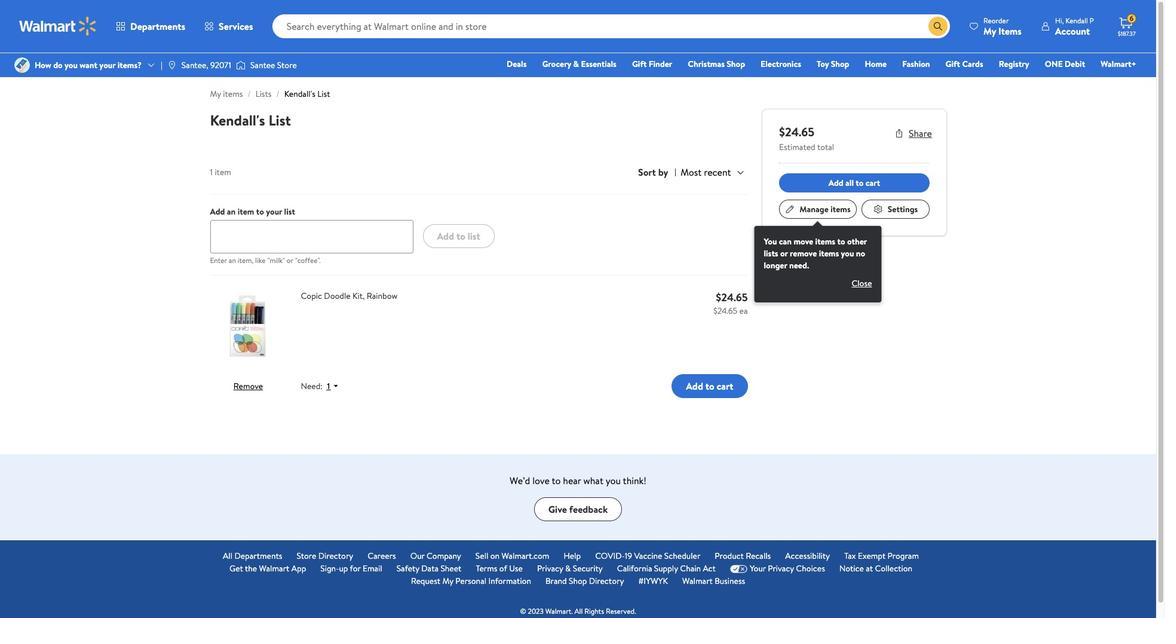 Task type: describe. For each thing, give the bounding box(es) containing it.
move
[[794, 236, 813, 247]]

shop for toy
[[831, 58, 850, 70]]

one debit
[[1045, 58, 1086, 70]]

lists
[[256, 88, 272, 100]]

grocery & essentials
[[542, 58, 617, 70]]

hear
[[563, 474, 581, 487]]

add to list button
[[423, 224, 495, 248]]

0 horizontal spatial item
[[215, 166, 231, 178]]

& for grocery
[[574, 58, 579, 70]]

1 privacy from the left
[[537, 563, 564, 575]]

0 horizontal spatial directory
[[318, 550, 353, 562]]

walmart business
[[683, 575, 746, 587]]

home
[[865, 58, 887, 70]]

rainbow
[[367, 290, 398, 302]]

home link
[[860, 57, 893, 71]]

departments button
[[106, 12, 195, 41]]

1 vertical spatial list
[[269, 110, 291, 130]]

toy shop
[[817, 58, 850, 70]]

walmart.
[[546, 606, 573, 617]]

Walmart Site-Wide search field
[[272, 14, 951, 38]]

p
[[1090, 15, 1095, 25]]

0 horizontal spatial or
[[287, 255, 293, 266]]

"coffee".
[[295, 255, 321, 266]]

toy
[[817, 58, 829, 70]]

the
[[245, 563, 257, 575]]

give feedback
[[549, 503, 608, 516]]

0 horizontal spatial list
[[284, 206, 295, 218]]

services
[[219, 20, 253, 33]]

 image for santee, 92071
[[167, 60, 177, 70]]

walmart image
[[19, 17, 97, 36]]

gift finder link
[[627, 57, 678, 71]]

app
[[292, 563, 306, 575]]

gift for gift finder
[[632, 58, 647, 70]]

close
[[852, 277, 872, 289]]

2023
[[528, 606, 544, 617]]

copic doodle kit, rainbow link
[[301, 290, 703, 303]]

an for add
[[227, 206, 236, 218]]

1 vertical spatial store
[[297, 550, 316, 562]]

what
[[584, 474, 604, 487]]

safety data sheet
[[397, 563, 462, 575]]

1 horizontal spatial kendall's
[[284, 88, 316, 100]]

by
[[659, 166, 669, 179]]

an for enter
[[229, 255, 236, 266]]

notice at collection request my personal information
[[411, 563, 913, 587]]

kit,
[[353, 290, 365, 302]]

0 horizontal spatial my
[[210, 88, 221, 100]]

our
[[411, 550, 425, 562]]

toy shop link
[[812, 57, 855, 71]]

registry link
[[994, 57, 1035, 71]]

items left lists link
[[223, 88, 243, 100]]

0 vertical spatial store
[[277, 59, 297, 71]]

share button
[[895, 127, 932, 140]]

copic
[[301, 290, 322, 302]]

1 for 1
[[326, 382, 331, 391]]

product recalls link
[[715, 550, 771, 563]]

you can move items to other lists or remove items you no longer need. close
[[764, 236, 872, 289]]

up
[[339, 563, 348, 575]]

fashion
[[903, 58, 931, 70]]

privacy choices icon image
[[730, 565, 748, 573]]

act
[[703, 563, 716, 575]]

covid-19 vaccine scheduler link
[[595, 550, 701, 563]]

notice at collection link
[[840, 563, 913, 575]]

add for add all to cart
[[829, 177, 844, 189]]

sell
[[476, 550, 489, 562]]

6 $187.37
[[1118, 13, 1136, 38]]

california supply chain act link
[[617, 563, 716, 575]]

brand shop directory
[[546, 575, 624, 587]]

gift cards
[[946, 58, 984, 70]]

all departments link
[[223, 550, 282, 563]]

walmart+
[[1101, 58, 1137, 70]]

we'd love to hear what you think!
[[510, 474, 647, 487]]

brand
[[546, 575, 567, 587]]

your for list
[[266, 206, 282, 218]]

$24.65 estimated total
[[779, 124, 834, 153]]

electronics
[[761, 58, 802, 70]]

to inside you can move items to other lists or remove items you no longer need. close
[[838, 236, 845, 247]]

1 vertical spatial directory
[[589, 575, 624, 587]]

santee,
[[182, 59, 208, 71]]

|
[[161, 59, 163, 71]]

all
[[846, 177, 854, 189]]

©
[[520, 606, 526, 617]]

sell on walmart.com link
[[476, 550, 550, 563]]

1 horizontal spatial departments
[[235, 550, 282, 562]]

Add an item to your list text field
[[210, 220, 413, 254]]

my inside reorder my items
[[984, 24, 997, 37]]

want
[[80, 59, 97, 71]]

sort
[[638, 166, 656, 179]]

or inside you can move items to other lists or remove items you no longer need. close
[[780, 247, 788, 259]]

santee, 92071
[[182, 59, 231, 71]]

most
[[681, 166, 702, 179]]

 image for santee store
[[236, 59, 246, 71]]

settings
[[888, 203, 918, 215]]

items?
[[118, 59, 142, 71]]

2 / from the left
[[277, 88, 280, 100]]

gift finder
[[632, 58, 673, 70]]

store directory link
[[297, 550, 353, 563]]

19
[[625, 550, 632, 562]]

sign-
[[321, 563, 339, 575]]

you inside you can move items to other lists or remove items you no longer need. close
[[841, 247, 854, 259]]

0 horizontal spatial all
[[223, 550, 233, 562]]

debit
[[1065, 58, 1086, 70]]

my inside notice at collection request my personal information
[[443, 575, 454, 587]]

walmart inside tax exempt program get the walmart app
[[259, 563, 290, 575]]

6
[[1130, 13, 1134, 23]]

close button
[[842, 274, 882, 293]]

recent
[[704, 166, 731, 179]]

reorder
[[984, 15, 1009, 25]]

2 vertical spatial you
[[606, 474, 621, 487]]

#iywyk link
[[639, 575, 668, 588]]

privacy inside 'link'
[[768, 563, 794, 575]]

shop for brand
[[569, 575, 587, 587]]

covid-
[[595, 550, 625, 562]]

search icon image
[[934, 22, 943, 31]]

estimated
[[779, 141, 816, 153]]

items right remove
[[819, 247, 839, 259]]

my items / lists / kendall's list
[[210, 88, 330, 100]]

0 vertical spatial list
[[318, 88, 330, 100]]

add all to cart button
[[779, 173, 930, 192]]

1 for 1 item
[[210, 166, 213, 178]]

share
[[909, 127, 932, 140]]

kendall's list link
[[284, 88, 330, 100]]

1 vertical spatial all
[[575, 606, 583, 617]]

hi,
[[1056, 15, 1064, 25]]

1 vertical spatial cart
[[717, 380, 734, 393]]

safety
[[397, 563, 420, 575]]

program
[[888, 550, 919, 562]]

exempt
[[858, 550, 886, 562]]



Task type: locate. For each thing, give the bounding box(es) containing it.
0 horizontal spatial kendall's
[[210, 110, 265, 130]]

privacy right your
[[768, 563, 794, 575]]

kendall's down my items link
[[210, 110, 265, 130]]

&
[[574, 58, 579, 70], [566, 563, 571, 575]]

your right want
[[99, 59, 116, 71]]

deals
[[507, 58, 527, 70]]

1 horizontal spatial list
[[318, 88, 330, 100]]

cart
[[866, 177, 880, 189], [717, 380, 734, 393]]

sign-up for email link
[[321, 563, 382, 575]]

add for add to list
[[437, 230, 454, 243]]

no
[[856, 247, 865, 259]]

1 horizontal spatial gift
[[946, 58, 961, 70]]

rights
[[585, 606, 604, 617]]

sign-up for email
[[321, 563, 382, 575]]

kendall's right lists
[[284, 88, 316, 100]]

items right manage
[[831, 203, 851, 215]]

directory up sign-
[[318, 550, 353, 562]]

1 horizontal spatial you
[[606, 474, 621, 487]]

lists
[[764, 247, 778, 259]]

0 vertical spatial directory
[[318, 550, 353, 562]]

1 horizontal spatial or
[[780, 247, 788, 259]]

remove
[[790, 247, 817, 259]]

0 vertical spatial departments
[[130, 20, 185, 33]]

get
[[229, 563, 243, 575]]

christmas shop link
[[683, 57, 751, 71]]

& for privacy
[[566, 563, 571, 575]]

manage items
[[800, 203, 851, 215]]

brand shop directory link
[[546, 575, 624, 588]]

other
[[847, 236, 867, 247]]

0 vertical spatial your
[[99, 59, 116, 71]]

& down help
[[566, 563, 571, 575]]

1 horizontal spatial 1
[[326, 382, 331, 391]]

0 horizontal spatial privacy
[[537, 563, 564, 575]]

 image right | on the left top of the page
[[167, 60, 177, 70]]

0 horizontal spatial 1
[[210, 166, 213, 178]]

my down "sheet" at the left bottom of the page
[[443, 575, 454, 587]]

privacy & security link
[[537, 563, 603, 575]]

1 horizontal spatial list
[[468, 230, 480, 243]]

directory
[[318, 550, 353, 562], [589, 575, 624, 587]]

most recent
[[681, 166, 731, 179]]

$24.65 inside $24.65 estimated total
[[779, 124, 815, 140]]

1 horizontal spatial walmart
[[683, 575, 713, 587]]

think!
[[623, 474, 647, 487]]

my left items
[[984, 24, 997, 37]]

for
[[350, 563, 361, 575]]

0 vertical spatial all
[[223, 550, 233, 562]]

scheduler
[[665, 550, 701, 562]]

list inside add to list button
[[468, 230, 480, 243]]

2 gift from the left
[[946, 58, 961, 70]]

2 horizontal spatial my
[[984, 24, 997, 37]]

shop right christmas
[[727, 58, 746, 70]]

1
[[210, 166, 213, 178], [326, 382, 331, 391]]

1 horizontal spatial  image
[[236, 59, 246, 71]]

or right "milk"
[[287, 255, 293, 266]]

personal
[[456, 575, 487, 587]]

ea
[[740, 305, 748, 317]]

0 horizontal spatial /
[[248, 88, 251, 100]]

0 horizontal spatial your
[[99, 59, 116, 71]]

1 horizontal spatial your
[[266, 206, 282, 218]]

1 horizontal spatial privacy
[[768, 563, 794, 575]]

departments up | on the left top of the page
[[130, 20, 185, 33]]

walmart
[[259, 563, 290, 575], [683, 575, 713, 587]]

2 privacy from the left
[[768, 563, 794, 575]]

your for items?
[[99, 59, 116, 71]]

0 horizontal spatial you
[[65, 59, 78, 71]]

choices
[[796, 563, 825, 575]]

collection
[[875, 563, 913, 575]]

item up item,
[[238, 206, 254, 218]]

one debit link
[[1040, 57, 1091, 71]]

1 horizontal spatial all
[[575, 606, 583, 617]]

gift left finder
[[632, 58, 647, 70]]

doodle
[[324, 290, 351, 302]]

my items link
[[210, 88, 243, 100]]

services button
[[195, 12, 263, 41]]

add an item to your list
[[210, 206, 295, 218]]

your privacy choices
[[750, 563, 825, 575]]

1 horizontal spatial directory
[[589, 575, 624, 587]]

copic doodle kit, rainbow
[[301, 290, 398, 302]]

1 gift from the left
[[632, 58, 647, 70]]

lists link
[[256, 88, 272, 100]]

0 vertical spatial you
[[65, 59, 78, 71]]

add
[[829, 177, 844, 189], [210, 206, 225, 218], [437, 230, 454, 243], [686, 380, 704, 393]]

shop down privacy & security
[[569, 575, 587, 587]]

& right grocery
[[574, 58, 579, 70]]

shop for christmas
[[727, 58, 746, 70]]

1 right need:
[[326, 382, 331, 391]]

1 vertical spatial item
[[238, 206, 254, 218]]

& inside "privacy & security" link
[[566, 563, 571, 575]]

0 horizontal spatial  image
[[167, 60, 177, 70]]

$24.65 for $24.65 estimated total
[[779, 124, 815, 140]]

1 inside popup button
[[326, 382, 331, 391]]

our company
[[411, 550, 461, 562]]

email
[[363, 563, 382, 575]]

0 horizontal spatial gift
[[632, 58, 647, 70]]

0 vertical spatial &
[[574, 58, 579, 70]]

deals link
[[502, 57, 532, 71]]

0 horizontal spatial cart
[[717, 380, 734, 393]]

0 vertical spatial 1
[[210, 166, 213, 178]]

kendall's list
[[210, 110, 291, 130]]

1 vertical spatial 1
[[326, 382, 331, 391]]

get the walmart app link
[[229, 563, 306, 575]]

items
[[223, 88, 243, 100], [831, 203, 851, 215], [815, 236, 836, 247], [819, 247, 839, 259]]

hi, kendall p account
[[1056, 15, 1095, 37]]

gift for gift cards
[[946, 58, 961, 70]]

item up add an item to your list
[[215, 166, 231, 178]]

santee store
[[250, 59, 297, 71]]

add for add to cart
[[686, 380, 704, 393]]

accessibility
[[786, 550, 830, 562]]

enter an item, like "milk" or "coffee".
[[210, 255, 321, 266]]

your
[[99, 59, 116, 71], [266, 206, 282, 218]]

all left rights
[[575, 606, 583, 617]]

my down 92071
[[210, 88, 221, 100]]

items inside manage items button
[[831, 203, 851, 215]]

settings button
[[862, 200, 930, 219]]

1 vertical spatial kendall's
[[210, 110, 265, 130]]

safety data sheet link
[[397, 563, 462, 575]]

an left item,
[[229, 255, 236, 266]]

your up add an item to your list text field
[[266, 206, 282, 218]]

sell on walmart.com
[[476, 550, 550, 562]]

terms of use
[[476, 563, 523, 575]]

our company link
[[411, 550, 461, 563]]

santee
[[250, 59, 275, 71]]

list
[[284, 206, 295, 218], [468, 230, 480, 243]]

1 vertical spatial &
[[566, 563, 571, 575]]

you right what
[[606, 474, 621, 487]]

walmart+ link
[[1096, 57, 1142, 71]]

/ left lists link
[[248, 88, 251, 100]]

& inside the grocery & essentials link
[[574, 58, 579, 70]]

0 vertical spatial walmart
[[259, 563, 290, 575]]

terms
[[476, 563, 498, 575]]

walmart right the
[[259, 563, 290, 575]]

all up get
[[223, 550, 233, 562]]

vaccine
[[634, 550, 663, 562]]

1 vertical spatial an
[[229, 255, 236, 266]]

0 vertical spatial kendall's
[[284, 88, 316, 100]]

add for add an item to your list
[[210, 206, 225, 218]]

product recalls
[[715, 550, 771, 562]]

0 vertical spatial item
[[215, 166, 231, 178]]

how do you want your items?
[[35, 59, 142, 71]]

account
[[1056, 24, 1090, 37]]

1 / from the left
[[248, 88, 251, 100]]

92071
[[210, 59, 231, 71]]

do
[[53, 59, 63, 71]]

0 horizontal spatial walmart
[[259, 563, 290, 575]]

1 button
[[323, 381, 344, 392]]

directory down security in the bottom of the page
[[589, 575, 624, 587]]

1 vertical spatial my
[[210, 88, 221, 100]]

1 horizontal spatial /
[[277, 88, 280, 100]]

1 horizontal spatial shop
[[727, 58, 746, 70]]

1 horizontal spatial cart
[[866, 177, 880, 189]]

0 vertical spatial my
[[984, 24, 997, 37]]

remove
[[234, 380, 263, 392]]

feedback
[[570, 503, 608, 516]]

 image
[[14, 57, 30, 73]]

store up app
[[297, 550, 316, 562]]

california supply chain act
[[617, 563, 716, 575]]

store
[[277, 59, 297, 71], [297, 550, 316, 562]]

item,
[[238, 255, 254, 266]]

1 horizontal spatial &
[[574, 58, 579, 70]]

walmart business link
[[683, 575, 746, 588]]

1 vertical spatial departments
[[235, 550, 282, 562]]

1 up add an item to your list
[[210, 166, 213, 178]]

1 vertical spatial walmart
[[683, 575, 713, 587]]

you left the no
[[841, 247, 854, 259]]

1 vertical spatial list
[[468, 230, 480, 243]]

0 vertical spatial cart
[[866, 177, 880, 189]]

items right move
[[815, 236, 836, 247]]

Search search field
[[272, 14, 951, 38]]

finder
[[649, 58, 673, 70]]

2 horizontal spatial shop
[[831, 58, 850, 70]]

2 horizontal spatial you
[[841, 247, 854, 259]]

walmart down the chain
[[683, 575, 713, 587]]

store directory
[[297, 550, 353, 562]]

shop right toy
[[831, 58, 850, 70]]

an down 1 item
[[227, 206, 236, 218]]

$24.65 for $24.65 $24.65 ea
[[716, 290, 748, 305]]

 image
[[236, 59, 246, 71], [167, 60, 177, 70]]

departments up the
[[235, 550, 282, 562]]

1 vertical spatial your
[[266, 206, 282, 218]]

terms of use link
[[476, 563, 523, 575]]

you right do
[[65, 59, 78, 71]]

$24.65
[[779, 124, 815, 140], [716, 290, 748, 305], [714, 305, 738, 317]]

0 vertical spatial an
[[227, 206, 236, 218]]

need.
[[789, 259, 809, 271]]

0 horizontal spatial &
[[566, 563, 571, 575]]

0 horizontal spatial departments
[[130, 20, 185, 33]]

at
[[866, 563, 873, 575]]

2 vertical spatial my
[[443, 575, 454, 587]]

 image right 92071
[[236, 59, 246, 71]]

0 horizontal spatial list
[[269, 110, 291, 130]]

or right lists
[[780, 247, 788, 259]]

1 vertical spatial you
[[841, 247, 854, 259]]

store right santee at the left top of page
[[277, 59, 297, 71]]

privacy up brand
[[537, 563, 564, 575]]

manage items button
[[779, 200, 857, 219]]

gift left cards
[[946, 58, 961, 70]]

0 vertical spatial list
[[284, 206, 295, 218]]

1 horizontal spatial my
[[443, 575, 454, 587]]

supply
[[654, 563, 678, 575]]

tax exempt program link
[[845, 550, 919, 563]]

departments inside popup button
[[130, 20, 185, 33]]

/ right lists link
[[277, 88, 280, 100]]

1 horizontal spatial item
[[238, 206, 254, 218]]

0 horizontal spatial shop
[[569, 575, 587, 587]]



Task type: vqa. For each thing, say whether or not it's contained in the screenshot.
left 'Gift'
yes



